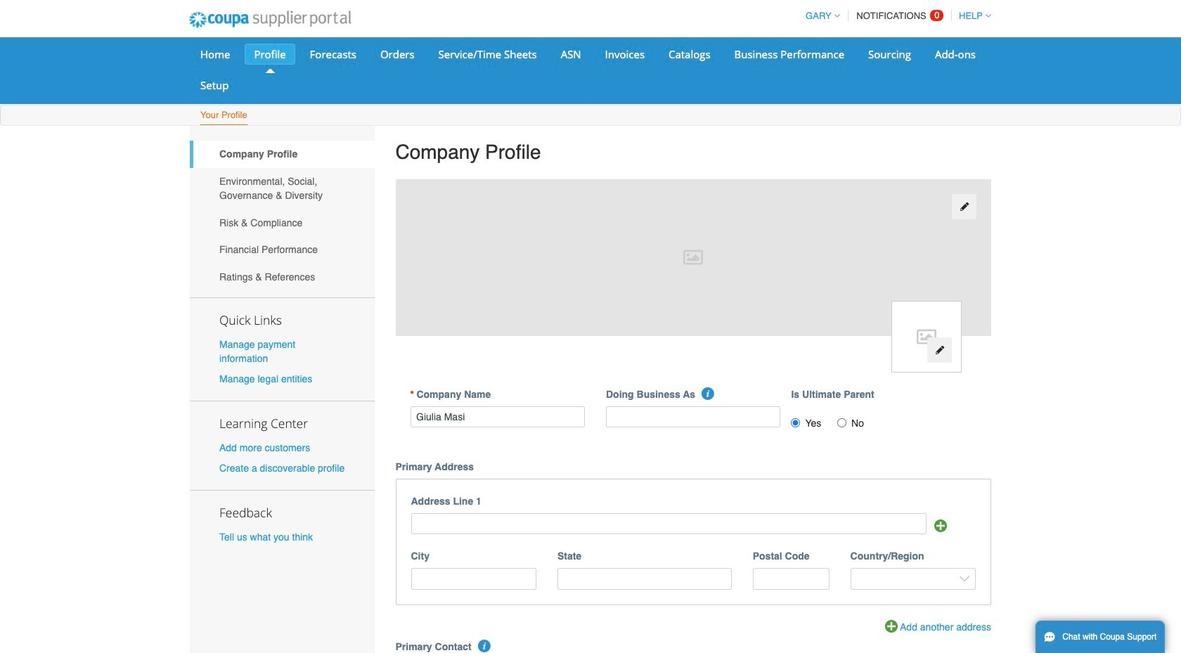 Task type: vqa. For each thing, say whether or not it's contained in the screenshot.
the rightmost ADDITIONAL INFORMATION image
yes



Task type: describe. For each thing, give the bounding box(es) containing it.
add image
[[935, 520, 947, 533]]

change image image for the background image
[[960, 202, 970, 212]]



Task type: locate. For each thing, give the bounding box(es) containing it.
change image image for logo
[[935, 346, 945, 355]]

0 horizontal spatial change image image
[[935, 346, 945, 355]]

1 horizontal spatial change image image
[[960, 202, 970, 212]]

additional information image
[[478, 640, 491, 653]]

background image
[[396, 179, 992, 336]]

change image image
[[960, 202, 970, 212], [935, 346, 945, 355]]

1 vertical spatial change image image
[[935, 346, 945, 355]]

logo image
[[892, 301, 962, 373]]

None text field
[[411, 513, 927, 535], [411, 568, 537, 590], [558, 568, 732, 590], [753, 568, 830, 590], [411, 513, 927, 535], [411, 568, 537, 590], [558, 568, 732, 590], [753, 568, 830, 590]]

None text field
[[410, 406, 585, 428], [606, 406, 781, 428], [410, 406, 585, 428], [606, 406, 781, 428]]

0 vertical spatial change image image
[[960, 202, 970, 212]]

None radio
[[792, 418, 801, 427], [838, 418, 847, 427], [792, 418, 801, 427], [838, 418, 847, 427]]

coupa supplier portal image
[[179, 2, 361, 37]]

additional information image
[[702, 387, 715, 400]]

navigation
[[800, 2, 992, 30]]



